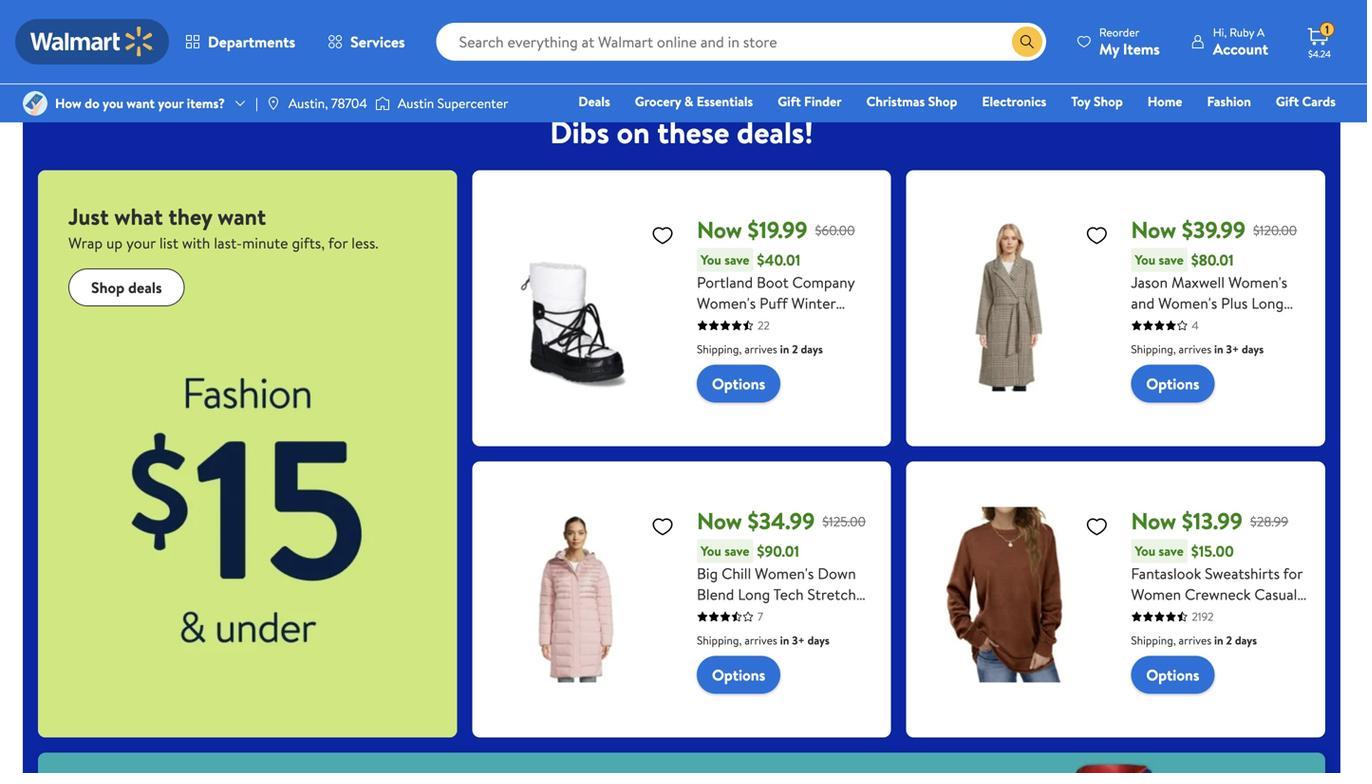 Task type: vqa. For each thing, say whether or not it's contained in the screenshot.
Feedback
no



Task type: describe. For each thing, give the bounding box(es) containing it.
$10 & under link
[[163, 0, 262, 50]]

do
[[85, 94, 99, 112]]

michael kors image
[[520, 0, 589, 25]]

my
[[1099, 38, 1119, 59]]

hi, ruby a account
[[1213, 24, 1268, 59]]

3+ for now $34.99
[[792, 633, 805, 649]]

boots
[[697, 314, 735, 335]]

& for $15
[[314, 30, 323, 49]]

$10
[[179, 30, 198, 49]]

 image for austin, 78704
[[266, 96, 281, 111]]

ugly
[[853, 30, 879, 49]]

now for now $34.99
[[697, 506, 742, 537]]

save for $19.99
[[725, 251, 749, 269]]

plus
[[1254, 30, 1277, 49]]

one
[[1190, 119, 1219, 137]]

chill
[[722, 564, 751, 584]]

2 for now $13.99
[[1226, 633, 1232, 649]]

women's plus image
[[1204, 0, 1272, 25]]

last-
[[214, 233, 242, 254]]

long inside 'you save $90.01 big chill women's down blend long tech stretch jacket with hood'
[[738, 584, 770, 605]]

walmart+
[[1279, 119, 1336, 137]]

jewelry & watches link
[[619, 0, 718, 63]]

women's inside the you save $40.01 portland boot company women's puff winter boots
[[697, 293, 756, 314]]

$34.99
[[748, 506, 815, 537]]

fantaslook
[[1131, 564, 1201, 584]]

7
[[758, 609, 763, 625]]

ruby
[[1230, 24, 1254, 40]]

up for sports
[[401, 30, 417, 49]]

shop inside button
[[91, 277, 125, 298]]

now for now $39.99
[[1131, 214, 1176, 246]]

walmart image
[[30, 27, 154, 57]]

next slide for chipmodulewithimages list image
[[1280, 0, 1325, 33]]

save for $39.99
[[1159, 251, 1184, 269]]

& for $10
[[201, 30, 210, 49]]

dibs on these deals!
[[550, 111, 813, 153]]

options link for $34.99
[[697, 657, 781, 695]]

portland
[[697, 272, 753, 293]]

add to favorites list, big chill women's down blend long tech stretch jacket with hood image
[[651, 515, 674, 539]]

sports fan shop image
[[406, 0, 475, 25]]

dibs
[[550, 111, 609, 153]]

gift for finder
[[778, 92, 801, 111]]

& for grocery
[[684, 92, 693, 111]]

jacket
[[697, 605, 739, 626]]

under for $15 & under
[[326, 30, 360, 49]]

electronics
[[982, 92, 1046, 111]]

off for fan
[[463, 30, 480, 49]]

save for $13.99
[[1159, 542, 1184, 561]]

men's image
[[1318, 0, 1367, 25]]

up to 30% off michael kors link
[[505, 0, 604, 63]]

pajamas
[[981, 30, 1027, 49]]

you
[[103, 94, 123, 112]]

days for $39.99
[[1242, 341, 1264, 358]]

cards
[[1302, 92, 1336, 111]]

women
[[1131, 584, 1181, 605]]

women's image
[[1090, 0, 1158, 25]]

puff
[[759, 293, 788, 314]]

grocery
[[635, 92, 681, 111]]

3+ for now $39.99
[[1226, 341, 1239, 358]]

all
[[92, 30, 105, 49]]

watches
[[645, 43, 692, 62]]

tunic
[[1254, 605, 1288, 626]]

departments
[[208, 31, 295, 52]]

up to 25% off sports fan gifts
[[398, 30, 483, 62]]

kors
[[566, 43, 591, 62]]

30%
[[550, 30, 574, 49]]

wrap
[[68, 233, 103, 254]]

a
[[1257, 24, 1265, 40]]

christmas inside ugly christmas sweaters
[[882, 30, 940, 49]]

you for now $19.99
[[701, 251, 721, 269]]

shop right toy at the right top
[[1094, 92, 1123, 111]]

add to favorites list, jason maxwell women's and women's plus long coat with tie belt, sizes s-3x image
[[1085, 224, 1108, 247]]

shipping, arrives in 3+ days for $39.99
[[1131, 341, 1264, 358]]

they
[[168, 201, 212, 233]]

electronics link
[[973, 91, 1055, 112]]

arrives for $34.99
[[744, 633, 777, 649]]

sweatshirts
[[1205, 564, 1280, 584]]

maxwell
[[1171, 272, 1225, 293]]

one debit
[[1190, 119, 1254, 137]]

christmas shop
[[866, 92, 957, 111]]

sizes
[[1255, 314, 1287, 335]]

women's inside 'you save $90.01 big chill women's down blend long tech stretch jacket with hood'
[[755, 564, 814, 584]]

$15 & under
[[293, 30, 360, 49]]

shop deals
[[91, 277, 162, 298]]

shirts
[[1213, 605, 1251, 626]]

options for $34.99
[[712, 665, 765, 686]]

add to favorites list, fantaslook sweatshirts for women crewneck casual long sleeve shirts tunic tops image
[[1085, 515, 1108, 539]]

account
[[1213, 38, 1268, 59]]

up to 30% off michael kors
[[515, 30, 594, 62]]

up
[[106, 233, 123, 254]]

fashion
[[762, 43, 803, 62]]

you save $80.01 jason maxwell women's and women's plus long coat with tie belt, sizes s- 3x
[[1131, 250, 1304, 356]]

1 vertical spatial christmas
[[866, 92, 925, 111]]

now for now $13.99
[[1131, 506, 1176, 537]]

shipping, for now $39.99
[[1131, 341, 1176, 358]]

with inside you save $80.01 jason maxwell women's and women's plus long coat with tie belt, sizes s- 3x
[[1167, 314, 1195, 335]]

home
[[1148, 92, 1182, 111]]

$4.24
[[1308, 47, 1331, 60]]

essentials
[[697, 92, 753, 111]]

with inside just what they want wrap up your list with last-minute gifts, for less.
[[182, 233, 210, 254]]

options for $19.99
[[712, 374, 765, 395]]

grocery & essentials link
[[626, 91, 762, 112]]

shipping, for now $34.99
[[697, 633, 742, 649]]

arrives for $19.99
[[744, 341, 777, 358]]

cold weather fashion
[[744, 30, 821, 62]]

coat
[[1131, 314, 1163, 335]]

$15.00
[[1191, 541, 1234, 562]]

jason
[[1131, 272, 1168, 293]]

pajamas & slippers link
[[961, 0, 1059, 63]]

now for now $19.99
[[697, 214, 742, 246]]

arrives for $39.99
[[1179, 341, 1211, 358]]

jewelry
[[640, 30, 684, 49]]

crewneck
[[1185, 584, 1251, 605]]

for inside you save $15.00 fantaslook sweatshirts for women crewneck casual long sleeve shirts tunic tops
[[1283, 564, 1303, 584]]

2192
[[1192, 609, 1214, 625]]

$40.01
[[757, 250, 801, 271]]

days for $19.99
[[801, 341, 823, 358]]

big
[[697, 564, 718, 584]]

sleeve
[[1167, 605, 1210, 626]]



Task type: locate. For each thing, give the bounding box(es) containing it.
gift for cards
[[1276, 92, 1299, 111]]

days down shirts
[[1235, 633, 1257, 649]]

christmas down the xmas image
[[882, 30, 940, 49]]

under inside 'link'
[[326, 30, 360, 49]]

& right grocery
[[684, 92, 693, 111]]

days down hood
[[808, 633, 830, 649]]

& right the $10 at the left of page
[[201, 30, 210, 49]]

2 horizontal spatial long
[[1251, 293, 1284, 314]]

save inside 'you save $90.01 big chill women's down blend long tech stretch jacket with hood'
[[725, 542, 749, 561]]

save inside the you save $40.01 portland boot company women's puff winter boots
[[725, 251, 749, 269]]

austin supercenter
[[398, 94, 508, 112]]

deals
[[578, 92, 610, 111]]

hood
[[774, 605, 811, 626]]

on
[[617, 111, 650, 153]]

deals down 'list'
[[128, 277, 162, 298]]

options down "22"
[[712, 374, 765, 395]]

you inside the you save $40.01 portland boot company women's puff winter boots
[[701, 251, 721, 269]]

departments button
[[169, 19, 311, 65]]

2
[[792, 341, 798, 358], [1226, 633, 1232, 649]]

in down hood
[[780, 633, 789, 649]]

now up jason at the top of the page
[[1131, 214, 1176, 246]]

options link for $39.99
[[1131, 365, 1215, 403]]

shipping, down coat
[[1131, 341, 1176, 358]]

save up jason at the top of the page
[[1159, 251, 1184, 269]]

save up chill
[[725, 542, 749, 561]]

shipping, down jacket
[[697, 633, 742, 649]]

long
[[1251, 293, 1284, 314], [738, 584, 770, 605], [1131, 605, 1163, 626]]

off inside up to 25% off sports fan gifts
[[463, 30, 480, 49]]

$90.01
[[757, 541, 799, 562]]

for inside just what they want wrap up your list with last-minute gifts, for less.
[[328, 233, 348, 254]]

0 vertical spatial shipping, arrives in 2 days
[[697, 341, 823, 358]]

arrives down 7
[[744, 633, 777, 649]]

you inside 'you save $90.01 big chill women's down blend long tech stretch jacket with hood'
[[701, 542, 721, 561]]

add to favorites list, portland boot company women's puff winter boots image
[[651, 224, 674, 247]]

gift inside gift cards registry
[[1276, 92, 1299, 111]]

1 vertical spatial your
[[126, 233, 156, 254]]

1 horizontal spatial up
[[515, 30, 531, 49]]

now up big
[[697, 506, 742, 537]]

toy
[[1071, 92, 1090, 111]]

1 horizontal spatial long
[[1131, 605, 1163, 626]]

1 vertical spatial with
[[1167, 314, 1195, 335]]

your inside just what they want wrap up your list with last-minute gifts, for less.
[[126, 233, 156, 254]]

under for $10 & under
[[213, 30, 246, 49]]

save up fantaslook
[[1159, 542, 1184, 561]]

now $39.99 $120.00
[[1131, 214, 1297, 246]]

women's plus
[[1199, 30, 1277, 49]]

0 vertical spatial with
[[182, 233, 210, 254]]

men's link
[[1302, 0, 1367, 50]]

you up big
[[701, 542, 721, 561]]

now up fantaslook
[[1131, 506, 1176, 537]]

1 horizontal spatial 3+
[[1226, 341, 1239, 358]]

options link
[[697, 365, 781, 403], [1131, 365, 1215, 403], [697, 657, 781, 695], [1131, 657, 1215, 695]]

0 horizontal spatial to
[[420, 30, 433, 49]]

1 vertical spatial want
[[218, 201, 266, 233]]

you for now $34.99
[[701, 542, 721, 561]]

women's link
[[1075, 0, 1173, 50]]

1 vertical spatial for
[[1283, 564, 1303, 584]]

want right they
[[218, 201, 266, 233]]

0 vertical spatial shipping, arrives in 3+ days
[[1131, 341, 1264, 358]]

arrives down "22"
[[744, 341, 777, 358]]

2 off from the left
[[577, 30, 594, 49]]

to for 30%
[[534, 30, 546, 49]]

3x
[[1131, 335, 1148, 356]]

deals inside button
[[128, 277, 162, 298]]

long right plus
[[1251, 293, 1284, 314]]

want right 'you'
[[127, 94, 155, 112]]

0 horizontal spatial off
[[463, 30, 480, 49]]

with left hood
[[743, 605, 771, 626]]

you up fantaslook
[[1135, 542, 1156, 561]]

long for now $13.99
[[1131, 605, 1163, 626]]

michael
[[518, 43, 562, 62]]

& inside 'link'
[[314, 30, 323, 49]]

toy shop link
[[1063, 91, 1131, 112]]

fashion link
[[1198, 91, 1260, 112]]

in down "tie"
[[1214, 341, 1223, 358]]

shipping, arrives in 2 days
[[697, 341, 823, 358], [1131, 633, 1257, 649]]

and
[[1131, 293, 1155, 314]]

0 horizontal spatial shipping, arrives in 3+ days
[[697, 633, 830, 649]]

options for $39.99
[[1146, 374, 1199, 395]]

austin, 78704
[[288, 94, 367, 112]]

 image for austin supercenter
[[375, 94, 390, 113]]

ugly christmas sweaters
[[853, 30, 940, 62]]

& inside pajamas & slippers
[[1030, 30, 1039, 49]]

1 vertical spatial deals
[[128, 277, 162, 298]]

options link down 3x
[[1131, 365, 1215, 403]]

options link for $19.99
[[697, 365, 781, 403]]

shop
[[60, 30, 89, 49], [928, 92, 957, 111], [1094, 92, 1123, 111], [91, 277, 125, 298]]

in down "puff"
[[780, 341, 789, 358]]

long inside you save $15.00 fantaslook sweatshirts for women crewneck casual long sleeve shirts tunic tops
[[1131, 605, 1163, 626]]

& right jewelry
[[687, 30, 696, 49]]

men's
[[1335, 30, 1367, 49]]

days for $34.99
[[808, 633, 830, 649]]

3+ down "belt,"
[[1226, 341, 1239, 358]]

shipping, arrives in 2 days for $19.99
[[697, 341, 823, 358]]

hi,
[[1213, 24, 1227, 40]]

in
[[780, 341, 789, 358], [1214, 341, 1223, 358], [780, 633, 789, 649], [1214, 633, 1223, 649]]

1 horizontal spatial gift
[[1276, 92, 1299, 111]]

0 horizontal spatial for
[[328, 233, 348, 254]]

what
[[114, 201, 163, 233]]

gift left finder
[[778, 92, 801, 111]]

you for now $13.99
[[1135, 542, 1156, 561]]

to left "30%"
[[534, 30, 546, 49]]

options link down 7
[[697, 657, 781, 695]]

deals link
[[570, 91, 619, 112]]

1 up from the left
[[401, 30, 417, 49]]

weather
[[774, 30, 821, 49]]

options link down the tops
[[1131, 657, 1215, 695]]

up left fan
[[401, 30, 417, 49]]

your left items?
[[158, 94, 184, 112]]

0 horizontal spatial gift
[[778, 92, 801, 111]]

$28.99
[[1250, 512, 1288, 531]]

0 horizontal spatial 3+
[[792, 633, 805, 649]]

1 horizontal spatial your
[[158, 94, 184, 112]]

with
[[182, 233, 210, 254], [1167, 314, 1195, 335], [743, 605, 771, 626]]

save
[[725, 251, 749, 269], [1159, 251, 1184, 269], [725, 542, 749, 561], [1159, 542, 1184, 561]]

to left 25%
[[420, 30, 433, 49]]

home link
[[1139, 91, 1191, 112]]

& inside "link"
[[201, 30, 210, 49]]

shipping, arrives in 2 days down the 2192 in the bottom of the page
[[1131, 633, 1257, 649]]

gifts
[[458, 43, 483, 62]]

sweaters
[[871, 43, 921, 62]]

0 horizontal spatial under
[[213, 30, 246, 49]]

Search search field
[[436, 23, 1046, 61]]

in down shirts
[[1214, 633, 1223, 649]]

off inside up to 30% off michael kors
[[577, 30, 594, 49]]

25%
[[436, 30, 460, 49]]

$15
[[293, 30, 311, 49]]

shipping, arrives in 3+ days down 4
[[1131, 341, 1264, 358]]

shipping, down boots
[[697, 341, 742, 358]]

2 gift from the left
[[1276, 92, 1299, 111]]

shipping, arrives in 2 days for $13.99
[[1131, 633, 1257, 649]]

1 vertical spatial shipping, arrives in 3+ days
[[697, 633, 830, 649]]

 image
[[375, 94, 390, 113], [266, 96, 281, 111]]

1 horizontal spatial shipping, arrives in 3+ days
[[1131, 341, 1264, 358]]

gift finder link
[[769, 91, 850, 112]]

you up 'portland'
[[701, 251, 721, 269]]

xmas image
[[862, 0, 930, 25]]

toy shop
[[1071, 92, 1123, 111]]

with left "tie"
[[1167, 314, 1195, 335]]

0 vertical spatial 3+
[[1226, 341, 1239, 358]]

options down 7
[[712, 665, 765, 686]]

shipping, for now $13.99
[[1131, 633, 1176, 649]]

3+ down hood
[[792, 633, 805, 649]]

0 horizontal spatial up
[[401, 30, 417, 49]]

shop left all
[[60, 30, 89, 49]]

cold
[[744, 30, 771, 49]]

1 gift from the left
[[778, 92, 801, 111]]

2 down winter
[[792, 341, 798, 358]]

0 horizontal spatial long
[[738, 584, 770, 605]]

0 horizontal spatial your
[[126, 233, 156, 254]]

under inside "link"
[[213, 30, 246, 49]]

to for 25%
[[420, 30, 433, 49]]

$10 & under
[[179, 30, 246, 49]]

& for pajamas
[[1030, 30, 1039, 49]]

1 horizontal spatial want
[[218, 201, 266, 233]]

you inside you save $80.01 jason maxwell women's and women's plus long coat with tie belt, sizes s- 3x
[[1135, 251, 1156, 269]]

up inside up to 25% off sports fan gifts
[[401, 30, 417, 49]]

long up 7
[[738, 584, 770, 605]]

& right "pajamas"
[[1030, 30, 1039, 49]]

options link down "22"
[[697, 365, 781, 403]]

arrives down 4
[[1179, 341, 1211, 358]]

long left sleeve in the right of the page
[[1131, 605, 1163, 626]]

 image
[[23, 91, 47, 116]]

2 for now $19.99
[[792, 341, 798, 358]]

0 vertical spatial want
[[127, 94, 155, 112]]

in for now $34.99
[[780, 633, 789, 649]]

& right $15
[[314, 30, 323, 49]]

1 horizontal spatial off
[[577, 30, 594, 49]]

under right $15
[[326, 30, 360, 49]]

1 horizontal spatial to
[[534, 30, 546, 49]]

now $19.99 $60.00
[[697, 214, 855, 246]]

0 vertical spatial christmas
[[882, 30, 940, 49]]

down
[[818, 564, 856, 584]]

up for michael
[[515, 30, 531, 49]]

women's plus link
[[1189, 0, 1287, 50]]

debit
[[1222, 119, 1254, 137]]

minute
[[242, 233, 288, 254]]

$125.00
[[822, 512, 866, 531]]

cold weather fashion link
[[733, 0, 832, 63]]

$80.01
[[1191, 250, 1234, 271]]

save for $34.99
[[725, 542, 749, 561]]

now up 'portland'
[[697, 214, 742, 246]]

options for $13.99
[[1146, 665, 1199, 686]]

1 vertical spatial 2
[[1226, 633, 1232, 649]]

 image right the |
[[266, 96, 281, 111]]

0 horizontal spatial 2
[[792, 341, 798, 358]]

one debit link
[[1182, 118, 1263, 138]]

long inside you save $80.01 jason maxwell women's and women's plus long coat with tie belt, sizes s- 3x
[[1251, 293, 1284, 314]]

in for now $39.99
[[1214, 341, 1223, 358]]

winter
[[791, 293, 836, 314]]

off right "30%"
[[577, 30, 594, 49]]

up to 25% off sports fan gifts link
[[391, 0, 490, 63]]

2 under from the left
[[326, 30, 360, 49]]

$60.00
[[815, 221, 855, 240]]

0 horizontal spatial with
[[182, 233, 210, 254]]

0 vertical spatial 2
[[792, 341, 798, 358]]

in for now $19.99
[[780, 341, 789, 358]]

1 off from the left
[[463, 30, 480, 49]]

arrives for $13.99
[[1179, 633, 1211, 649]]

save inside you save $15.00 fantaslook sweatshirts for women crewneck casual long sleeve shirts tunic tops
[[1159, 542, 1184, 561]]

you inside you save $15.00 fantaslook sweatshirts for women crewneck casual long sleeve shirts tunic tops
[[1135, 542, 1156, 561]]

save inside you save $80.01 jason maxwell women's and women's plus long coat with tie belt, sizes s- 3x
[[1159, 251, 1184, 269]]

in for now $13.99
[[1214, 633, 1223, 649]]

$13.99
[[1182, 506, 1243, 537]]

up
[[401, 30, 417, 49], [515, 30, 531, 49]]

shop all deals image
[[65, 0, 133, 25]]

for left less.
[[328, 233, 348, 254]]

christmas
[[882, 30, 940, 49], [866, 92, 925, 111]]

1 horizontal spatial  image
[[375, 94, 390, 113]]

shop left the electronics link
[[928, 92, 957, 111]]

pajamas & slippers image
[[976, 0, 1044, 25]]

slippers
[[988, 43, 1032, 62]]

cold weather image
[[748, 0, 816, 25]]

gift finder
[[778, 92, 842, 111]]

christmas down sweaters
[[866, 92, 925, 111]]

& inside jewelry & watches
[[687, 30, 696, 49]]

2 up from the left
[[515, 30, 531, 49]]

your
[[158, 94, 184, 112], [126, 233, 156, 254]]

s-
[[1290, 314, 1304, 335]]

Walmart Site-Wide search field
[[436, 23, 1046, 61]]

shop down up
[[91, 277, 125, 298]]

under right the $10 at the left of page
[[213, 30, 246, 49]]

to inside up to 25% off sports fan gifts
[[420, 30, 433, 49]]

2 to from the left
[[534, 30, 546, 49]]

shipping, arrives in 3+ days for $34.99
[[697, 633, 830, 649]]

with inside 'you save $90.01 big chill women's down blend long tech stretch jacket with hood'
[[743, 605, 771, 626]]

1 vertical spatial 3+
[[792, 633, 805, 649]]

0 horizontal spatial  image
[[266, 96, 281, 111]]

up inside up to 30% off michael kors
[[515, 30, 531, 49]]

days for $13.99
[[1235, 633, 1257, 649]]

1 horizontal spatial for
[[1283, 564, 1303, 584]]

deals right all
[[108, 30, 137, 49]]

shipping, arrives in 3+ days down 7
[[697, 633, 830, 649]]

search icon image
[[1019, 34, 1035, 49]]

want inside just what they want wrap up your list with last-minute gifts, for less.
[[218, 201, 266, 233]]

 image right the 78704
[[375, 94, 390, 113]]

options
[[712, 374, 765, 395], [1146, 374, 1199, 395], [712, 665, 765, 686], [1146, 665, 1199, 686]]

1 horizontal spatial with
[[743, 605, 771, 626]]

shipping, for now $19.99
[[697, 341, 742, 358]]

your right up
[[126, 233, 156, 254]]

& for jewelry
[[687, 30, 696, 49]]

options link for $13.99
[[1131, 657, 1215, 695]]

want for you
[[127, 94, 155, 112]]

$19.99
[[748, 214, 807, 246]]

1 to from the left
[[420, 30, 433, 49]]

shipping, arrives in 2 days down "22"
[[697, 341, 823, 358]]

jewelry & watches
[[640, 30, 696, 62]]

2 horizontal spatial with
[[1167, 314, 1195, 335]]

finder
[[804, 92, 842, 111]]

1 vertical spatial shipping, arrives in 2 days
[[1131, 633, 1257, 649]]

0 vertical spatial your
[[158, 94, 184, 112]]

long for now $39.99
[[1251, 293, 1284, 314]]

reorder my items
[[1099, 24, 1160, 59]]

days down winter
[[801, 341, 823, 358]]

pajamas & slippers
[[981, 30, 1039, 62]]

0 horizontal spatial shipping, arrives in 2 days
[[697, 341, 823, 358]]

off for kors
[[577, 30, 594, 49]]

2 down shirts
[[1226, 633, 1232, 649]]

arrives down the 2192 in the bottom of the page
[[1179, 633, 1211, 649]]

with right 'list'
[[182, 233, 210, 254]]

tops
[[1131, 626, 1161, 647]]

gift cards link
[[1267, 91, 1344, 112]]

gift left cards
[[1276, 92, 1299, 111]]

want for they
[[218, 201, 266, 233]]

jewelry & watches image
[[634, 0, 703, 25]]

days down "belt,"
[[1242, 341, 1264, 358]]

supercenter
[[437, 94, 508, 112]]

registry
[[1117, 119, 1166, 137]]

you up jason at the top of the page
[[1135, 251, 1156, 269]]

you for now $39.99
[[1135, 251, 1156, 269]]

0 vertical spatial for
[[328, 233, 348, 254]]

1 horizontal spatial under
[[326, 30, 360, 49]]

shop deals button
[[68, 269, 185, 307]]

to inside up to 30% off michael kors
[[534, 30, 546, 49]]

0 vertical spatial deals
[[108, 30, 137, 49]]

shipping, down sleeve in the right of the page
[[1131, 633, 1176, 649]]

1 under from the left
[[213, 30, 246, 49]]

shipping,
[[697, 341, 742, 358], [1131, 341, 1176, 358], [697, 633, 742, 649], [1131, 633, 1176, 649]]

now $13.99 $28.99
[[1131, 506, 1288, 537]]

options down the tops
[[1146, 665, 1199, 686]]

save up 'portland'
[[725, 251, 749, 269]]

2 vertical spatial with
[[743, 605, 771, 626]]

stretch
[[807, 584, 856, 605]]

fashion
[[1207, 92, 1251, 111]]

just
[[68, 201, 109, 233]]

for up tunic
[[1283, 564, 1303, 584]]

casual
[[1254, 584, 1297, 605]]

options down 3x
[[1146, 374, 1199, 395]]

$39.99
[[1182, 214, 1246, 246]]

off right 25%
[[463, 30, 480, 49]]

1 horizontal spatial shipping, arrives in 2 days
[[1131, 633, 1257, 649]]

list
[[159, 233, 178, 254]]

up left "30%"
[[515, 30, 531, 49]]

0 horizontal spatial want
[[127, 94, 155, 112]]

1 horizontal spatial 2
[[1226, 633, 1232, 649]]



